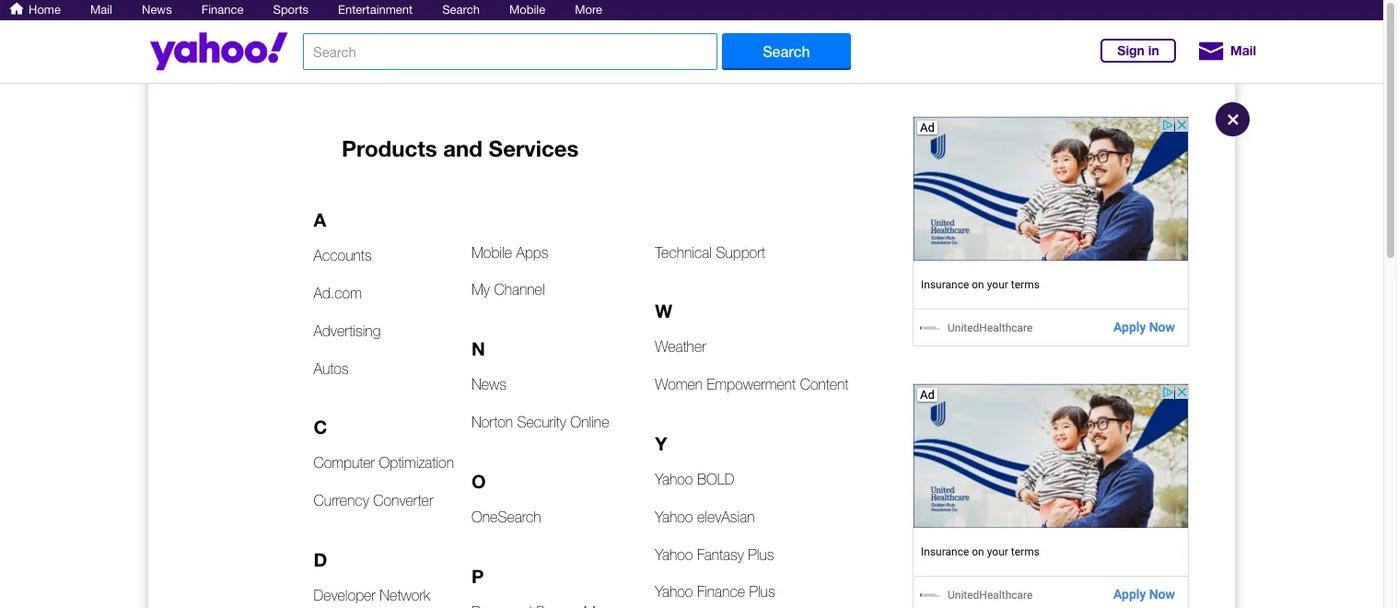 Task type: vqa. For each thing, say whether or not it's contained in the screenshot.
SEARCH
yes



Task type: describe. For each thing, give the bounding box(es) containing it.
my channel
[[472, 281, 545, 298]]

bold
[[697, 471, 735, 487]]

my channel link
[[472, 271, 545, 309]]

2 advertisement region from the top
[[913, 383, 1190, 608]]

apps
[[516, 244, 549, 260]]

a
[[314, 208, 326, 231]]

mobile for mobile apps
[[472, 244, 512, 260]]

computer optimization link
[[314, 444, 454, 482]]

o
[[472, 470, 486, 492]]

yahoo for yahoo fantasy plus
[[655, 546, 693, 563]]

mobile link
[[509, 3, 546, 17]]

y
[[655, 432, 668, 454]]

computer optimization
[[314, 455, 454, 471]]

technical support link
[[655, 234, 766, 271]]

search for search link
[[442, 3, 480, 17]]

online
[[571, 414, 609, 430]]

and
[[443, 135, 483, 161]]

technical support
[[655, 244, 766, 260]]

0 horizontal spatial news link
[[142, 3, 172, 17]]

developer network link
[[314, 577, 431, 608]]

finance link
[[202, 3, 244, 17]]

1 advertisement region from the top
[[913, 116, 1190, 346]]

plus for yahoo fantasy plus
[[749, 546, 774, 563]]

weather link
[[655, 328, 706, 366]]

sign
[[1118, 42, 1145, 58]]

home
[[29, 3, 61, 17]]

yahoo fantasy plus
[[655, 546, 774, 563]]

in
[[1149, 42, 1160, 58]]

autos
[[314, 360, 349, 376]]

my
[[472, 281, 490, 298]]

1 horizontal spatial news link
[[472, 366, 507, 404]]

sign in
[[1118, 42, 1160, 58]]

ad.com link
[[314, 275, 362, 312]]

mail link for home link
[[90, 3, 112, 17]]

plus for yahoo finance plus
[[750, 584, 775, 600]]

n
[[472, 337, 485, 360]]

mail inside 'link'
[[1231, 42, 1257, 58]]

mobile apps
[[472, 244, 549, 260]]

yahoo fantasy plus link
[[655, 536, 774, 574]]

accounts link
[[314, 237, 372, 275]]

mobile apps link
[[472, 234, 549, 271]]

currency
[[314, 492, 369, 509]]

more link
[[575, 3, 603, 17]]

technical
[[655, 244, 712, 260]]

yahoo elevasian link
[[655, 498, 755, 536]]

weather
[[655, 339, 706, 355]]

search for the search button
[[763, 42, 811, 60]]



Task type: locate. For each thing, give the bounding box(es) containing it.
0 vertical spatial news
[[142, 3, 172, 17]]

1 vertical spatial news link
[[472, 366, 507, 404]]

mail link inside navigation
[[90, 3, 112, 17]]

yahoo inside yahoo elevasian link
[[655, 509, 693, 525]]

empowerment
[[707, 376, 796, 393]]

optimization
[[379, 455, 454, 471]]

search inside button
[[763, 42, 811, 60]]

finance left sports
[[202, 3, 244, 17]]

computer
[[314, 455, 375, 471]]

yahoo left fantasy
[[655, 546, 693, 563]]

1 horizontal spatial search
[[763, 42, 811, 60]]

yahoo down yahoo fantasy plus link
[[655, 584, 693, 600]]

accounts
[[314, 247, 372, 264]]

yahoo inside the yahoo bold link
[[655, 471, 693, 487]]

advertisement region
[[913, 116, 1190, 346], [913, 383, 1190, 608]]

mail inside navigation
[[90, 3, 112, 17]]

developer
[[314, 587, 376, 603]]

d
[[314, 548, 327, 570]]

channel
[[494, 281, 545, 298]]

1 vertical spatial plus
[[750, 584, 775, 600]]

0 horizontal spatial mail link
[[90, 3, 112, 17]]

yahoo inside yahoo fantasy plus link
[[655, 546, 693, 563]]

advertising link
[[314, 312, 381, 350]]

sports
[[273, 3, 309, 17]]

0 vertical spatial mobile
[[509, 3, 546, 17]]

Search text field
[[303, 33, 718, 70]]

mail link for sign in link
[[1198, 35, 1257, 67]]

1 vertical spatial search
[[763, 42, 811, 60]]

p
[[472, 565, 484, 587]]

1 horizontal spatial mail link
[[1198, 35, 1257, 67]]

mobile inside navigation
[[509, 3, 546, 17]]

entertainment link
[[338, 3, 413, 17]]

1 vertical spatial mobile
[[472, 244, 512, 260]]

news down n
[[472, 376, 507, 393]]

yahoo inside yahoo finance plus link
[[655, 584, 693, 600]]

onesearch link
[[472, 498, 541, 536]]

1 yahoo from the top
[[655, 471, 693, 487]]

news
[[142, 3, 172, 17], [472, 376, 507, 393]]

autos link
[[314, 350, 349, 387]]

women
[[655, 376, 703, 393]]

yahoo elevasian
[[655, 509, 755, 525]]

1 vertical spatial mail link
[[1198, 35, 1257, 67]]

sports link
[[273, 3, 309, 17]]

mobile up search text box
[[509, 3, 546, 17]]

0 vertical spatial plus
[[749, 546, 774, 563]]

1 vertical spatial news
[[472, 376, 507, 393]]

0 vertical spatial mail
[[90, 3, 112, 17]]

search button
[[722, 33, 851, 70]]

c
[[314, 416, 327, 438]]

0 vertical spatial advertisement region
[[913, 116, 1190, 346]]

0 horizontal spatial mail
[[90, 3, 112, 17]]

plus right fantasy
[[749, 546, 774, 563]]

1 vertical spatial advertisement region
[[913, 383, 1190, 608]]

search inside navigation
[[442, 3, 480, 17]]

2 yahoo from the top
[[655, 509, 693, 525]]

women empowerment content link
[[655, 366, 849, 404]]

0 vertical spatial search
[[442, 3, 480, 17]]

0 horizontal spatial search
[[442, 3, 480, 17]]

mobile up my
[[472, 244, 512, 260]]

content
[[800, 376, 849, 393]]

mail link right home
[[90, 3, 112, 17]]

converter
[[373, 492, 433, 509]]

mail link right in
[[1198, 35, 1257, 67]]

services
[[489, 135, 579, 161]]

1 vertical spatial mail
[[1231, 42, 1257, 58]]

navigation
[[0, 0, 1384, 20]]

yahoo bold link
[[655, 461, 735, 498]]

ad.com
[[314, 285, 362, 301]]

norton
[[472, 414, 513, 430]]

search link
[[442, 3, 480, 17]]

yahoo down "y" on the left of the page
[[655, 471, 693, 487]]

currency converter
[[314, 492, 433, 509]]

news link
[[142, 3, 172, 17], [472, 366, 507, 404]]

1 vertical spatial finance
[[697, 584, 745, 600]]

mail
[[90, 3, 112, 17], [1231, 42, 1257, 58]]

entertainment
[[338, 3, 413, 17]]

yahoo bold
[[655, 471, 735, 487]]

sign in link
[[1101, 39, 1177, 63]]

developer network
[[314, 587, 431, 603]]

mail right home
[[90, 3, 112, 17]]

mail link
[[90, 3, 112, 17], [1198, 35, 1257, 67]]

news link left 'finance' link
[[142, 3, 172, 17]]

elevasian
[[697, 509, 755, 525]]

more
[[575, 3, 603, 17]]

currency converter link
[[314, 482, 433, 520]]

norton security online
[[472, 414, 609, 430]]

4 yahoo from the top
[[655, 584, 693, 600]]

mobile for mobile link at left
[[509, 3, 546, 17]]

news link up norton
[[472, 366, 507, 404]]

products and services
[[342, 135, 579, 161]]

mobile
[[509, 3, 546, 17], [472, 244, 512, 260]]

products
[[342, 135, 437, 161]]

support
[[716, 244, 766, 260]]

plus
[[749, 546, 774, 563], [750, 584, 775, 600]]

0 vertical spatial news link
[[142, 3, 172, 17]]

1 horizontal spatial mail
[[1231, 42, 1257, 58]]

news inside navigation
[[142, 3, 172, 17]]

1 horizontal spatial finance
[[697, 584, 745, 600]]

navigation containing home
[[0, 0, 1384, 20]]

yahoo for yahoo bold
[[655, 471, 693, 487]]

yahoo finance plus link
[[655, 574, 775, 608]]

yahoo
[[655, 471, 693, 487], [655, 509, 693, 525], [655, 546, 693, 563], [655, 584, 693, 600]]

0 horizontal spatial finance
[[202, 3, 244, 17]]

norton security online link
[[472, 404, 609, 441]]

network
[[380, 587, 431, 603]]

onesearch
[[472, 509, 541, 525]]

security
[[517, 414, 567, 430]]

search
[[442, 3, 480, 17], [763, 42, 811, 60]]

0 vertical spatial finance
[[202, 3, 244, 17]]

yahoo for yahoo elevasian
[[655, 509, 693, 525]]

fantasy
[[697, 546, 744, 563]]

finance inside navigation
[[202, 3, 244, 17]]

advertising
[[314, 322, 381, 339]]

news left 'finance' link
[[142, 3, 172, 17]]

home link
[[9, 0, 61, 20]]

finance
[[202, 3, 244, 17], [697, 584, 745, 600]]

yahoo for yahoo finance plus
[[655, 584, 693, 600]]

1 horizontal spatial news
[[472, 376, 507, 393]]

0 horizontal spatial news
[[142, 3, 172, 17]]

w
[[655, 300, 673, 322]]

yahoo down the yahoo bold link
[[655, 509, 693, 525]]

plus down yahoo fantasy plus link
[[750, 584, 775, 600]]

mail right in
[[1231, 42, 1257, 58]]

finance down fantasy
[[697, 584, 745, 600]]

women empowerment content
[[655, 376, 849, 393]]

3 yahoo from the top
[[655, 546, 693, 563]]

0 vertical spatial mail link
[[90, 3, 112, 17]]

yahoo finance plus
[[655, 584, 775, 600]]



